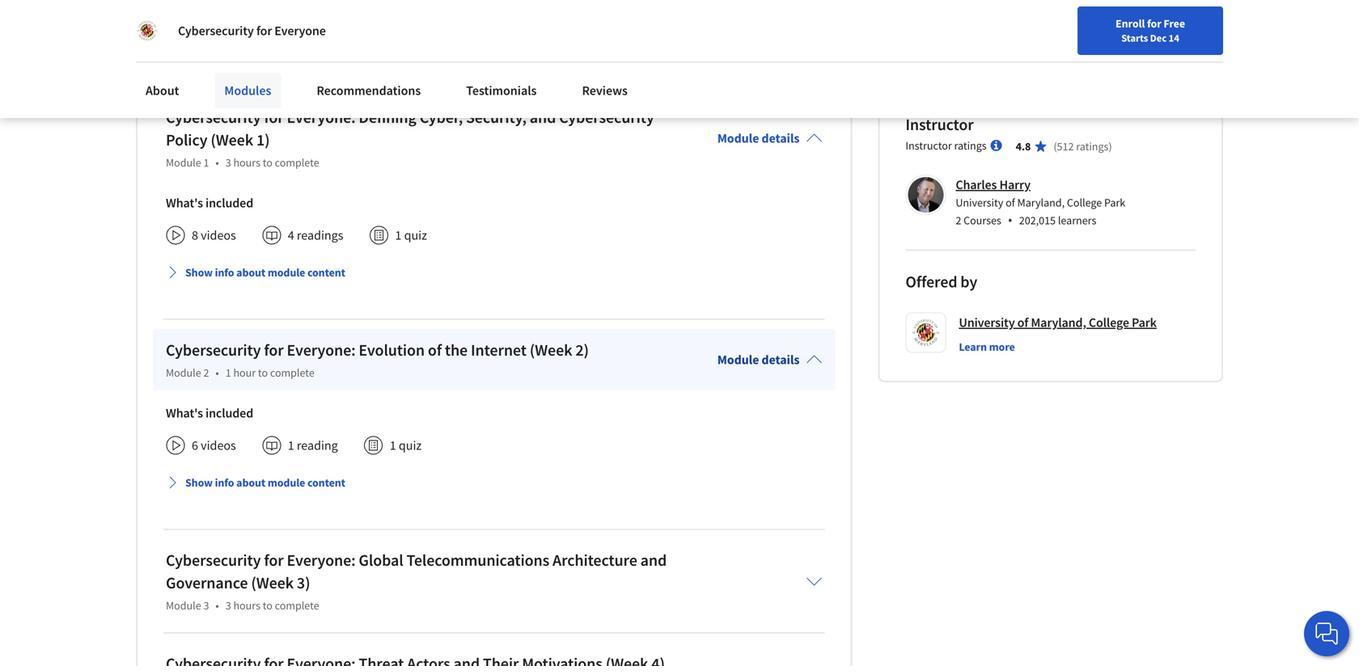 Task type: locate. For each thing, give the bounding box(es) containing it.
(week left 2)
[[530, 341, 573, 361]]

0 vertical spatial college
[[1067, 196, 1103, 210]]

(week left 3) on the bottom left of page
[[251, 574, 294, 594]]

1 down the policy in the top left of the page
[[204, 156, 209, 170]]

content down readings at left
[[308, 266, 346, 280]]

2 vertical spatial everyone:
[[287, 551, 356, 571]]

cybersecurity inside cybersecurity for everyone: evolution of the internet (week 2) module 2 • 1 hour to complete
[[166, 341, 261, 361]]

hours inside cybersecurity for everyone: global telecommunications architecture and governance (week 3) module 3 • 3 hours to complete
[[233, 599, 261, 614]]

2 vertical spatial complete
[[275, 599, 319, 614]]

1 show info about module content button from the top
[[159, 258, 352, 288]]

cybersecurity up the policy in the top left of the page
[[166, 107, 261, 128]]

1 vertical spatial 1 quiz
[[390, 438, 422, 454]]

charles harry university of maryland, college park 2 courses • 202,015 learners
[[956, 177, 1126, 229]]

2 included from the top
[[206, 406, 253, 422]]

2 about from the top
[[236, 476, 266, 491]]

cybersecurity for everyone:  defining cyber, security, and cybersecurity policy (week 1) module 1 • 3 hours to complete
[[166, 107, 654, 170]]

1 vertical spatial and
[[641, 551, 667, 571]]

1 vertical spatial everyone:
[[287, 341, 356, 361]]

about
[[146, 83, 179, 99]]

for inside cybersecurity for everyone: evolution of the internet (week 2) module 2 • 1 hour to complete
[[264, 341, 284, 361]]

0 horizontal spatial ratings
[[955, 139, 987, 153]]

• inside cybersecurity for everyone: evolution of the internet (week 2) module 2 • 1 hour to complete
[[216, 366, 219, 381]]

and right security,
[[530, 107, 556, 128]]

info
[[215, 266, 234, 280], [215, 476, 234, 491]]

starts
[[1122, 32, 1149, 45]]

show info about module content button down 4
[[159, 258, 352, 288]]

ratings right the 512
[[1077, 139, 1109, 154]]

hours down 1)
[[233, 156, 261, 170]]

0 vertical spatial module details
[[718, 130, 800, 147]]

0 vertical spatial videos
[[201, 228, 236, 244]]

1 show info about module content from the top
[[185, 266, 346, 280]]

what's up 6
[[166, 406, 203, 422]]

1 vertical spatial what's
[[166, 406, 203, 422]]

show info about module content
[[185, 266, 346, 280], [185, 476, 346, 491]]

more
[[990, 340, 1016, 355]]

2 info from the top
[[215, 476, 234, 491]]

2 horizontal spatial of
[[1018, 315, 1029, 331]]

0 horizontal spatial 2
[[204, 366, 209, 381]]

1)
[[257, 130, 270, 150]]

complete up 4
[[275, 156, 319, 170]]

1 vertical spatial 2
[[204, 366, 209, 381]]

show info about module content button
[[159, 258, 352, 288], [159, 469, 352, 498]]

for for evolution
[[264, 341, 284, 361]]

1 vertical spatial about
[[236, 476, 266, 491]]

8
[[192, 228, 198, 244]]

what's up 8
[[166, 195, 203, 211]]

0 vertical spatial of
[[1006, 196, 1016, 210]]

0 vertical spatial about
[[236, 266, 266, 280]]

1 vertical spatial to
[[258, 366, 268, 381]]

governance
[[166, 574, 248, 594]]

included
[[206, 195, 253, 211], [206, 406, 253, 422]]

what's included up 6 videos
[[166, 406, 253, 422]]

1 left the hour
[[226, 366, 231, 381]]

cybersecurity up the hour
[[166, 341, 261, 361]]

everyone:
[[287, 107, 356, 128], [287, 341, 356, 361], [287, 551, 356, 571]]

security,
[[466, 107, 527, 128]]

1 vertical spatial what's included
[[166, 406, 253, 422]]

0 vertical spatial complete
[[275, 156, 319, 170]]

complete
[[275, 156, 319, 170], [270, 366, 315, 381], [275, 599, 319, 614]]

cyber,
[[420, 107, 463, 128]]

university
[[956, 196, 1004, 210], [959, 315, 1015, 331]]

university inside charles harry university of maryland, college park 2 courses • 202,015 learners
[[956, 196, 1004, 210]]

1 vertical spatial complete
[[270, 366, 315, 381]]

1 vertical spatial show
[[185, 476, 213, 491]]

1 vertical spatial included
[[206, 406, 253, 422]]

2 what's from the top
[[166, 406, 203, 422]]

for for starts
[[1148, 16, 1162, 31]]

everyone: down recommendations
[[287, 107, 356, 128]]

1 details from the top
[[762, 130, 800, 147]]

2 inside cybersecurity for everyone: evolution of the internet (week 2) module 2 • 1 hour to complete
[[204, 366, 209, 381]]

modules
[[225, 83, 271, 99]]

1 button
[[1128, 11, 1174, 49]]

• left the hour
[[216, 366, 219, 381]]

1 horizontal spatial ratings
[[1077, 139, 1109, 154]]

1 module from the top
[[268, 266, 305, 280]]

cybersecurity up modules
[[178, 23, 254, 39]]

show info about module content button for 8 videos
[[159, 258, 352, 288]]

1 vertical spatial videos
[[201, 438, 236, 454]]

university up the learn more
[[959, 315, 1015, 331]]

defining
[[359, 107, 417, 128]]

(week
[[211, 130, 253, 150], [530, 341, 573, 361], [251, 574, 294, 594]]

cybersecurity for cybersecurity for everyone: evolution of the internet (week 2)
[[166, 341, 261, 361]]

complete right the hour
[[270, 366, 315, 381]]

readings
[[297, 228, 344, 244]]

included up 6 videos
[[206, 406, 253, 422]]

module details
[[718, 130, 800, 147], [718, 352, 800, 368]]

content for 1 reading
[[308, 476, 346, 491]]

0 horizontal spatial and
[[530, 107, 556, 128]]

1 vertical spatial module details
[[718, 352, 800, 368]]

of
[[1006, 196, 1016, 210], [1018, 315, 1029, 331], [428, 341, 442, 361]]

2 vertical spatial to
[[263, 599, 273, 614]]

instructor up instructor ratings
[[906, 115, 974, 135]]

what's included
[[166, 195, 253, 211], [166, 406, 253, 422]]

cybersecurity for everyone: evolution of the internet (week 2) module 2 • 1 hour to complete
[[166, 341, 589, 381]]

included up 8 videos
[[206, 195, 253, 211]]

about for 8 videos
[[236, 266, 266, 280]]

1 vertical spatial college
[[1089, 315, 1130, 331]]

what's included for 6
[[166, 406, 253, 422]]

2 hours from the top
[[233, 599, 261, 614]]

hours down "governance"
[[233, 599, 261, 614]]

1 vertical spatial module
[[268, 476, 305, 491]]

1 vertical spatial content
[[308, 476, 346, 491]]

2
[[956, 213, 962, 228], [204, 366, 209, 381]]

quiz
[[404, 228, 427, 244], [399, 438, 422, 454]]

1 horizontal spatial and
[[641, 551, 667, 571]]

show info about module content for 1 reading
[[185, 476, 346, 491]]

complete inside cybersecurity for everyone: evolution of the internet (week 2) module 2 • 1 hour to complete
[[270, 366, 315, 381]]

1 videos from the top
[[201, 228, 236, 244]]

• inside charles harry university of maryland, college park 2 courses • 202,015 learners
[[1008, 212, 1013, 229]]

0 vertical spatial everyone:
[[287, 107, 356, 128]]

2 inside charles harry university of maryland, college park 2 courses • 202,015 learners
[[956, 213, 962, 228]]

show info about module content down 1 reading
[[185, 476, 346, 491]]

2)
[[576, 341, 589, 361]]

2 what's included from the top
[[166, 406, 253, 422]]

2 content from the top
[[308, 476, 346, 491]]

recommendations
[[317, 83, 421, 99]]

0 vertical spatial 1 quiz
[[395, 228, 427, 244]]

of inside charles harry university of maryland, college park 2 courses • 202,015 learners
[[1006, 196, 1016, 210]]

4 readings
[[288, 228, 344, 244]]

complete inside cybersecurity for everyone: global telecommunications architecture and governance (week 3) module 3 • 3 hours to complete
[[275, 599, 319, 614]]

2 videos from the top
[[201, 438, 236, 454]]

1 about from the top
[[236, 266, 266, 280]]

14
[[1169, 32, 1180, 45]]

show notifications image
[[1141, 20, 1161, 40]]

(week left 1)
[[211, 130, 253, 150]]

what's
[[166, 195, 203, 211], [166, 406, 203, 422]]

details
[[762, 130, 800, 147], [762, 352, 800, 368]]

• down "governance"
[[216, 599, 219, 614]]

1 what's from the top
[[166, 195, 203, 211]]

ratings up charles
[[955, 139, 987, 153]]

what's included up 8 videos
[[166, 195, 253, 211]]

0 vertical spatial info
[[215, 266, 234, 280]]

0 vertical spatial park
[[1105, 196, 1126, 210]]

2 show from the top
[[185, 476, 213, 491]]

content down reading
[[308, 476, 346, 491]]

1 vertical spatial quiz
[[399, 438, 422, 454]]

1 vertical spatial details
[[762, 352, 800, 368]]

recommendations link
[[307, 73, 431, 108]]

(week inside cybersecurity for everyone:  defining cyber, security, and cybersecurity policy (week 1) module 1 • 3 hours to complete
[[211, 130, 253, 150]]

module
[[268, 266, 305, 280], [268, 476, 305, 491]]

2 show info about module content from the top
[[185, 476, 346, 491]]

0 vertical spatial 2
[[956, 213, 962, 228]]

to
[[263, 156, 273, 170], [258, 366, 268, 381], [263, 599, 273, 614]]

1 module details from the top
[[718, 130, 800, 147]]

(week inside cybersecurity for everyone: evolution of the internet (week 2) module 2 • 1 hour to complete
[[530, 341, 573, 361]]

everyone: inside cybersecurity for everyone: evolution of the internet (week 2) module 2 • 1 hour to complete
[[287, 341, 356, 361]]

3 everyone: from the top
[[287, 551, 356, 571]]

2 vertical spatial (week
[[251, 574, 294, 594]]

for inside 'enroll for free starts dec 14'
[[1148, 16, 1162, 31]]

dec
[[1151, 32, 1167, 45]]

hours
[[233, 156, 261, 170], [233, 599, 261, 614]]

college inside charles harry university of maryland, college park 2 courses • 202,015 learners
[[1067, 196, 1103, 210]]

1 vertical spatial show info about module content
[[185, 476, 346, 491]]

and inside cybersecurity for everyone: global telecommunications architecture and governance (week 3) module 3 • 3 hours to complete
[[641, 551, 667, 571]]

1 instructor from the top
[[906, 115, 974, 135]]

1 quiz for readings
[[395, 228, 427, 244]]

0 vertical spatial what's
[[166, 195, 203, 211]]

1 content from the top
[[308, 266, 346, 280]]

maryland,
[[1018, 196, 1065, 210], [1031, 315, 1087, 331]]

info for 6 videos
[[215, 476, 234, 491]]

0 vertical spatial content
[[308, 266, 346, 280]]

show info about module content button down 6 videos
[[159, 469, 352, 498]]

content for 4 readings
[[308, 266, 346, 280]]

1 included from the top
[[206, 195, 253, 211]]

info down 6 videos
[[215, 476, 234, 491]]

learn more button
[[959, 339, 1016, 355]]

3 inside cybersecurity for everyone:  defining cyber, security, and cybersecurity policy (week 1) module 1 • 3 hours to complete
[[226, 156, 231, 170]]

2 module from the top
[[268, 476, 305, 491]]

1 quiz
[[395, 228, 427, 244], [390, 438, 422, 454]]

0 vertical spatial show
[[185, 266, 213, 280]]

details for cybersecurity for everyone: evolution of the internet (week 2)
[[762, 352, 800, 368]]

university of maryland, college park image
[[136, 19, 159, 42]]

3
[[226, 156, 231, 170], [204, 599, 209, 614], [226, 599, 231, 614]]

cybersecurity down reviews
[[559, 107, 654, 128]]

•
[[216, 156, 219, 170], [1008, 212, 1013, 229], [216, 366, 219, 381], [216, 599, 219, 614]]

cybersecurity inside cybersecurity for everyone: global telecommunications architecture and governance (week 3) module 3 • 3 hours to complete
[[166, 551, 261, 571]]

for
[[1148, 16, 1162, 31], [256, 23, 272, 39], [264, 107, 284, 128], [264, 341, 284, 361], [264, 551, 284, 571]]

2 module details from the top
[[718, 352, 800, 368]]

0 vertical spatial to
[[263, 156, 273, 170]]

0 horizontal spatial park
[[1105, 196, 1126, 210]]

everyone: inside cybersecurity for everyone: global telecommunications architecture and governance (week 3) module 3 • 3 hours to complete
[[287, 551, 356, 571]]

module down 4
[[268, 266, 305, 280]]

instructor
[[906, 115, 974, 135], [906, 139, 952, 153]]

enroll for free starts dec 14
[[1116, 16, 1186, 45]]

1 everyone: from the top
[[287, 107, 356, 128]]

0 vertical spatial show info about module content button
[[159, 258, 352, 288]]

quiz for 1 reading
[[399, 438, 422, 454]]

content
[[308, 266, 346, 280], [308, 476, 346, 491]]

8 videos
[[192, 228, 236, 244]]

and right architecture
[[641, 551, 667, 571]]

videos for 8 videos
[[201, 228, 236, 244]]

for inside cybersecurity for everyone:  defining cyber, security, and cybersecurity policy (week 1) module 1 • 3 hours to complete
[[264, 107, 284, 128]]

0 vertical spatial quiz
[[404, 228, 427, 244]]

512
[[1057, 139, 1074, 154]]

2 everyone: from the top
[[287, 341, 356, 361]]

1 hours from the top
[[233, 156, 261, 170]]

show
[[185, 266, 213, 280], [185, 476, 213, 491]]

1 vertical spatial (week
[[530, 341, 573, 361]]

0 vertical spatial and
[[530, 107, 556, 128]]

1 vertical spatial maryland,
[[1031, 315, 1087, 331]]

1 horizontal spatial park
[[1132, 315, 1157, 331]]

6
[[192, 438, 198, 454]]

1 vertical spatial show info about module content button
[[159, 469, 352, 498]]

instructor for instructor ratings
[[906, 139, 952, 153]]

0 vertical spatial instructor
[[906, 115, 974, 135]]

everyone: inside cybersecurity for everyone:  defining cyber, security, and cybersecurity policy (week 1) module 1 • 3 hours to complete
[[287, 107, 356, 128]]

1 right readings at left
[[395, 228, 402, 244]]

None search field
[[231, 10, 619, 42]]

0 vertical spatial hours
[[233, 156, 261, 170]]

module for 4
[[268, 266, 305, 280]]

videos right 6
[[201, 438, 236, 454]]

show down 8
[[185, 266, 213, 280]]

complete down 3) on the bottom left of page
[[275, 599, 319, 614]]

for inside cybersecurity for everyone: global telecommunications architecture and governance (week 3) module 3 • 3 hours to complete
[[264, 551, 284, 571]]

1 horizontal spatial of
[[1006, 196, 1016, 210]]

cybersecurity up "governance"
[[166, 551, 261, 571]]

2 instructor from the top
[[906, 139, 952, 153]]

module down 1 reading
[[268, 476, 305, 491]]

1 vertical spatial hours
[[233, 599, 261, 614]]

module
[[718, 130, 759, 147], [166, 156, 201, 170], [718, 352, 759, 368], [166, 366, 201, 381], [166, 599, 201, 614]]

ratings
[[955, 139, 987, 153], [1077, 139, 1109, 154]]

0 vertical spatial what's included
[[166, 195, 253, 211]]

learn
[[959, 340, 987, 355]]

modules link
[[215, 73, 281, 108]]

to inside cybersecurity for everyone:  defining cyber, security, and cybersecurity policy (week 1) module 1 • 3 hours to complete
[[263, 156, 273, 170]]

park inside charles harry university of maryland, college park 2 courses • 202,015 learners
[[1105, 196, 1126, 210]]

info down 8 videos
[[215, 266, 234, 280]]

testimonials link
[[457, 73, 547, 108]]

2 show info about module content button from the top
[[159, 469, 352, 498]]

harry
[[1000, 177, 1031, 193]]

• left 202,015
[[1008, 212, 1013, 229]]

and inside cybersecurity for everyone:  defining cyber, security, and cybersecurity policy (week 1) module 1 • 3 hours to complete
[[530, 107, 556, 128]]

cybersecurity for cybersecurity for everyone: global telecommunications architecture and governance (week 3)
[[166, 551, 261, 571]]

what's for 8
[[166, 195, 203, 211]]

cybersecurity for cybersecurity for everyone:  defining cyber, security, and cybersecurity policy (week 1)
[[166, 107, 261, 128]]

videos right 8
[[201, 228, 236, 244]]

show info about module content button for 6 videos
[[159, 469, 352, 498]]

college
[[1067, 196, 1103, 210], [1089, 315, 1130, 331]]

0 vertical spatial included
[[206, 195, 253, 211]]

instructor for instructor
[[906, 115, 974, 135]]

1 horizontal spatial 2
[[956, 213, 962, 228]]

everyone: for evolution
[[287, 341, 356, 361]]

1 inside button
[[1156, 13, 1161, 25]]

• inside cybersecurity for everyone: global telecommunications architecture and governance (week 3) module 3 • 3 hours to complete
[[216, 599, 219, 614]]

show down 6
[[185, 476, 213, 491]]

everyone: up 3) on the bottom left of page
[[287, 551, 356, 571]]

• up 8 videos
[[216, 156, 219, 170]]

everyone: left evolution
[[287, 341, 356, 361]]

0 vertical spatial (week
[[211, 130, 253, 150]]

enroll
[[1116, 16, 1146, 31]]

offered by
[[906, 272, 978, 292]]

2 details from the top
[[762, 352, 800, 368]]

university up the courses
[[956, 196, 1004, 210]]

2 vertical spatial of
[[428, 341, 442, 361]]

videos
[[201, 228, 236, 244], [201, 438, 236, 454]]

1 what's included from the top
[[166, 195, 253, 211]]

1 vertical spatial park
[[1132, 315, 1157, 331]]

info for 8 videos
[[215, 266, 234, 280]]

learners
[[1059, 213, 1097, 228]]

0 vertical spatial university
[[956, 196, 1004, 210]]

and
[[530, 107, 556, 128], [641, 551, 667, 571]]

0 vertical spatial module
[[268, 266, 305, 280]]

1 show from the top
[[185, 266, 213, 280]]

about link
[[136, 73, 189, 108]]

to inside cybersecurity for everyone: evolution of the internet (week 2) module 2 • 1 hour to complete
[[258, 366, 268, 381]]

cybersecurity
[[178, 23, 254, 39], [166, 107, 261, 128], [559, 107, 654, 128], [166, 341, 261, 361], [166, 551, 261, 571]]

2 left the courses
[[956, 213, 962, 228]]

about
[[236, 266, 266, 280], [236, 476, 266, 491]]

1 vertical spatial info
[[215, 476, 234, 491]]

learn more
[[959, 340, 1016, 355]]

1 left free
[[1156, 13, 1161, 25]]

1 info from the top
[[215, 266, 234, 280]]

0 vertical spatial maryland,
[[1018, 196, 1065, 210]]

0 vertical spatial details
[[762, 130, 800, 147]]

show info about module content down 4
[[185, 266, 346, 280]]

1 vertical spatial instructor
[[906, 139, 952, 153]]

what's included for 8
[[166, 195, 253, 211]]

park
[[1105, 196, 1126, 210], [1132, 315, 1157, 331]]

instructor up "charles harry" image
[[906, 139, 952, 153]]

reading
[[297, 438, 338, 454]]

1
[[1156, 13, 1161, 25], [204, 156, 209, 170], [395, 228, 402, 244], [226, 366, 231, 381], [288, 438, 294, 454], [390, 438, 396, 454]]

0 horizontal spatial of
[[428, 341, 442, 361]]

0 vertical spatial show info about module content
[[185, 266, 346, 280]]

2 left the hour
[[204, 366, 209, 381]]



Task type: describe. For each thing, give the bounding box(es) containing it.
to inside cybersecurity for everyone: global telecommunications architecture and governance (week 3) module 3 • 3 hours to complete
[[263, 599, 273, 614]]

university of maryland, college park link
[[959, 313, 1157, 333]]

1 right reading
[[390, 438, 396, 454]]

college inside university of maryland, college park link
[[1089, 315, 1130, 331]]

reviews
[[582, 83, 628, 99]]

charles harry image
[[908, 177, 944, 213]]

for for global
[[264, 551, 284, 571]]

cybersecurity for everyone: global telecommunications architecture and governance (week 3) module 3 • 3 hours to complete
[[166, 551, 667, 614]]

1 quiz for reading
[[390, 438, 422, 454]]

quiz for 4 readings
[[404, 228, 427, 244]]

(week inside cybersecurity for everyone: global telecommunications architecture and governance (week 3) module 3 • 3 hours to complete
[[251, 574, 294, 594]]

complete inside cybersecurity for everyone:  defining cyber, security, and cybersecurity policy (week 1) module 1 • 3 hours to complete
[[275, 156, 319, 170]]

1 left reading
[[288, 438, 294, 454]]

english
[[1049, 18, 1089, 34]]

reviews link
[[573, 73, 638, 108]]

show info about module content for 4 readings
[[185, 266, 346, 280]]

evolution
[[359, 341, 425, 361]]

4.8
[[1016, 139, 1031, 154]]

202,015
[[1020, 213, 1056, 228]]

3)
[[297, 574, 310, 594]]

instructor ratings
[[906, 139, 987, 153]]

6 videos
[[192, 438, 236, 454]]

and for architecture
[[641, 551, 667, 571]]

offered
[[906, 272, 958, 292]]

module inside cybersecurity for everyone: global telecommunications architecture and governance (week 3) module 3 • 3 hours to complete
[[166, 599, 201, 614]]

module for 1
[[268, 476, 305, 491]]

included for 8 videos
[[206, 195, 253, 211]]

show for 6
[[185, 476, 213, 491]]

(
[[1054, 139, 1057, 154]]

1 vertical spatial of
[[1018, 315, 1029, 331]]

by
[[961, 272, 978, 292]]

1 inside cybersecurity for everyone:  defining cyber, security, and cybersecurity policy (week 1) module 1 • 3 hours to complete
[[204, 156, 209, 170]]

maryland, inside university of maryland, college park link
[[1031, 315, 1087, 331]]

1 vertical spatial university
[[959, 315, 1015, 331]]

charles
[[956, 177, 997, 193]]

hours inside cybersecurity for everyone:  defining cyber, security, and cybersecurity policy (week 1) module 1 • 3 hours to complete
[[233, 156, 261, 170]]

policy
[[166, 130, 208, 150]]

module details for cybersecurity for everyone:  defining cyber, security, and cybersecurity policy (week 1)
[[718, 130, 800, 147]]

1 reading
[[288, 438, 338, 454]]

free
[[1164, 16, 1186, 31]]

maryland, inside charles harry university of maryland, college park 2 courses • 202,015 learners
[[1018, 196, 1065, 210]]

• inside cybersecurity for everyone:  defining cyber, security, and cybersecurity policy (week 1) module 1 • 3 hours to complete
[[216, 156, 219, 170]]

about for 6 videos
[[236, 476, 266, 491]]

testimonials
[[466, 83, 537, 99]]

charles harry link
[[956, 177, 1031, 193]]

)
[[1109, 139, 1113, 154]]

courses
[[964, 213, 1002, 228]]

details for cybersecurity for everyone:  defining cyber, security, and cybersecurity policy (week 1)
[[762, 130, 800, 147]]

everyone: for defining
[[287, 107, 356, 128]]

for for defining
[[264, 107, 284, 128]]

internet
[[471, 341, 527, 361]]

global
[[359, 551, 404, 571]]

english button
[[1020, 0, 1118, 53]]

1 inside cybersecurity for everyone: evolution of the internet (week 2) module 2 • 1 hour to complete
[[226, 366, 231, 381]]

the
[[445, 341, 468, 361]]

chat with us image
[[1314, 622, 1340, 647]]

architecture
[[553, 551, 638, 571]]

and for security,
[[530, 107, 556, 128]]

module inside cybersecurity for everyone: evolution of the internet (week 2) module 2 • 1 hour to complete
[[166, 366, 201, 381]]

hour
[[233, 366, 256, 381]]

park inside university of maryland, college park link
[[1132, 315, 1157, 331]]

show for 8
[[185, 266, 213, 280]]

included for 6 videos
[[206, 406, 253, 422]]

videos for 6 videos
[[201, 438, 236, 454]]

4
[[288, 228, 294, 244]]

module inside cybersecurity for everyone:  defining cyber, security, and cybersecurity policy (week 1) module 1 • 3 hours to complete
[[166, 156, 201, 170]]

of inside cybersecurity for everyone: evolution of the internet (week 2) module 2 • 1 hour to complete
[[428, 341, 442, 361]]

module details for cybersecurity for everyone: evolution of the internet (week 2)
[[718, 352, 800, 368]]

cybersecurity for everyone
[[178, 23, 326, 39]]

( 512 ratings )
[[1054, 139, 1113, 154]]

telecommunications
[[407, 551, 550, 571]]

what's for 6
[[166, 406, 203, 422]]

university of maryland, college park
[[959, 315, 1157, 331]]

everyone
[[275, 23, 326, 39]]



Task type: vqa. For each thing, say whether or not it's contained in the screenshot.
Cybersecurity for Everyone: Evolution of the Internet (Week 2) Module 2 • 1 hour to complete
yes



